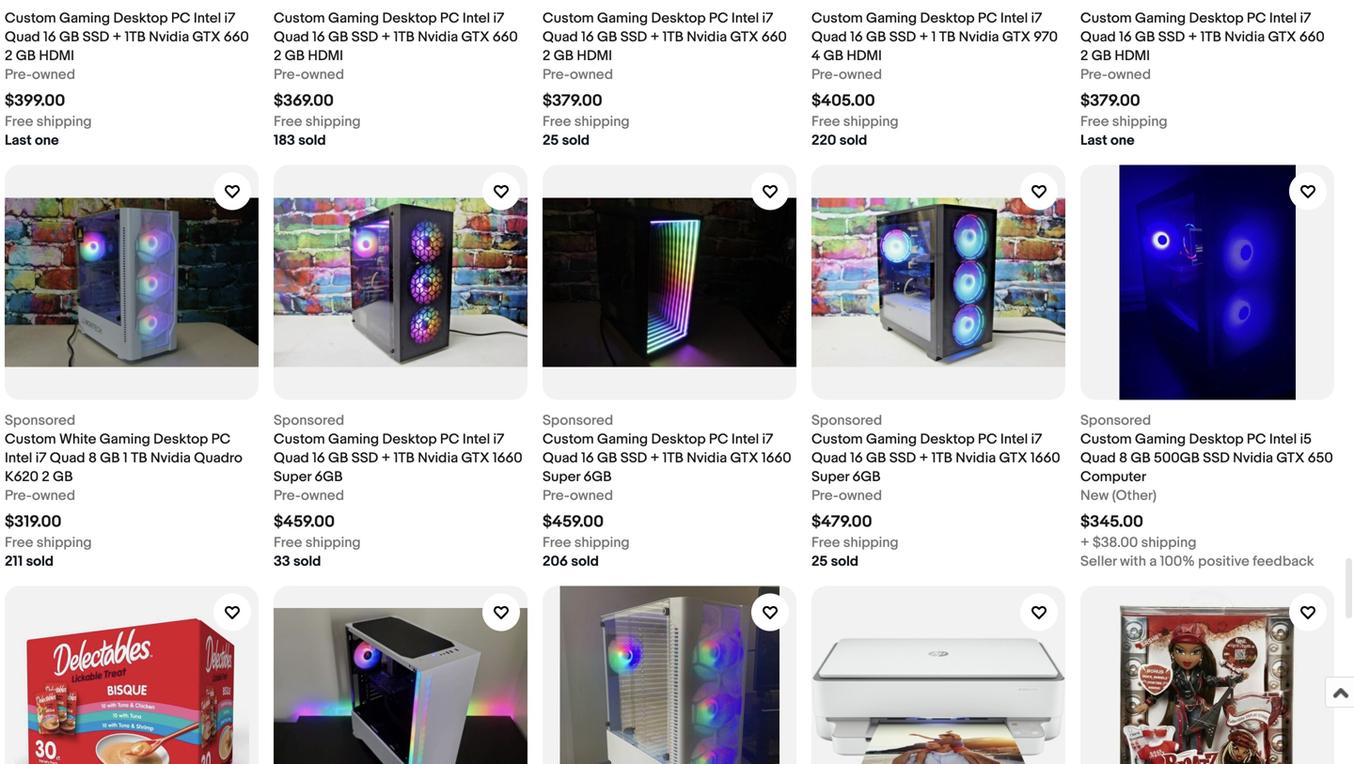 Task type: locate. For each thing, give the bounding box(es) containing it.
1
[[932, 29, 937, 46], [123, 450, 128, 467]]

0 horizontal spatial last
[[5, 132, 32, 149]]

2 sponsored from the left
[[274, 412, 345, 429]]

ssd
[[83, 29, 109, 46], [352, 29, 378, 46], [621, 29, 647, 46], [890, 29, 917, 46], [1159, 29, 1186, 46], [352, 450, 378, 467], [621, 450, 647, 467], [890, 450, 917, 467], [1204, 450, 1230, 467]]

custom inside the sponsored custom white gaming desktop pc intel i7 quad 8 gb 1 tb nvidia quadro k620 2 gb pre-owned $319.00 free shipping 211 sold
[[5, 431, 56, 448]]

free inside custom gaming desktop pc intel i7 quad 16 gb ssd + 1tb nvidia gtx 660 2 gb hdmi pre-owned $379.00 free shipping 25 sold
[[543, 113, 571, 130]]

free inside the sponsored custom white gaming desktop pc intel i7 quad 8 gb 1 tb nvidia quadro k620 2 gb pre-owned $319.00 free shipping 211 sold
[[5, 535, 33, 552]]

16 up $459.00 text box
[[312, 450, 325, 467]]

ssd inside custom gaming desktop pc intel i7 quad 16 gb ssd + 1 tb nvidia gtx 970 4 gb hdmi pre-owned $405.00 free shipping 220 sold
[[890, 29, 917, 46]]

pre- for custom gaming desktop pc intel i7 quad 16 gb ssd + 1tb nvidia gtx 660 2 gb hdmi pre-owned $399.00 free shipping last one
[[5, 66, 32, 83]]

Sponsored text field
[[5, 412, 75, 430], [812, 412, 883, 430], [1081, 412, 1152, 430]]

+ inside custom gaming desktop pc intel i7 quad 16 gb ssd + 1 tb nvidia gtx 970 4 gb hdmi pre-owned $405.00 free shipping 220 sold
[[920, 29, 929, 46]]

2 $459.00 from the left
[[543, 513, 604, 532]]

pre-owned text field up $405.00 text box
[[812, 65, 882, 84]]

owned for custom gaming desktop pc intel i7 quad 16 gb ssd + 1tb nvidia gtx 660 2 gb hdmi pre-owned $399.00 free shipping last one
[[32, 66, 75, 83]]

desktop inside sponsored custom gaming desktop pc intel i5 quad 8 gb 500gb ssd nvidia gtx 650 computer new (other) $345.00 + $38.00 shipping seller with a 100% positive feedback
[[1190, 431, 1244, 448]]

sponsored text field for $319.00
[[5, 412, 75, 430]]

last for $399.00
[[5, 132, 32, 149]]

1 horizontal spatial tb
[[940, 29, 956, 46]]

$459.00 for sponsored custom gaming desktop pc intel i7 quad 16 gb ssd + 1tb nvidia gtx 1660 super 6gb pre-owned $459.00 free shipping 33 sold
[[274, 513, 335, 532]]

1660 inside sponsored custom gaming desktop pc intel i7 quad 16 gb ssd + 1tb nvidia gtx 1660 super 6gb pre-owned $479.00 free shipping 25 sold
[[1031, 450, 1061, 467]]

hdmi up the $369.00 text box
[[308, 47, 343, 64]]

pre-owned text field for $379.00
[[543, 65, 613, 84]]

quad down white at bottom
[[50, 450, 85, 467]]

free inside custom gaming desktop pc intel i7 quad 16 gb ssd + 1tb nvidia gtx 660 2 gb hdmi pre-owned $369.00 free shipping 183 sold
[[274, 113, 302, 130]]

owned inside sponsored custom gaming desktop pc intel i7 quad 16 gb ssd + 1tb nvidia gtx 1660 super 6gb pre-owned $459.00 free shipping 206 sold
[[570, 488, 613, 505]]

free for custom gaming desktop pc intel i7 quad 16 gb ssd + 1tb nvidia gtx 660 2 gb hdmi pre-owned $379.00 free shipping 25 sold
[[543, 113, 571, 130]]

$459.00 text field
[[274, 513, 335, 532]]

gtx inside custom gaming desktop pc intel i7 quad 16 gb ssd + 1 tb nvidia gtx 970 4 gb hdmi pre-owned $405.00 free shipping 220 sold
[[1003, 29, 1031, 46]]

$38.00
[[1093, 535, 1139, 552]]

super up $479.00 text box
[[812, 469, 850, 486]]

custom up $369.00
[[274, 10, 325, 27]]

0 horizontal spatial one
[[35, 132, 59, 149]]

free for sponsored custom white gaming desktop pc intel i7 quad 8 gb 1 tb nvidia quadro k620 2 gb pre-owned $319.00 free shipping 211 sold
[[5, 535, 33, 552]]

New (Other) text field
[[1081, 487, 1157, 506]]

0 horizontal spatial last one text field
[[5, 131, 59, 150]]

pc inside custom gaming desktop pc intel i7 quad 16 gb ssd + 1 tb nvidia gtx 970 4 gb hdmi pre-owned $405.00 free shipping 220 sold
[[978, 10, 998, 27]]

1660 for sponsored custom gaming desktop pc intel i7 quad 16 gb ssd + 1tb nvidia gtx 1660 super 6gb pre-owned $479.00 free shipping 25 sold
[[1031, 450, 1061, 467]]

free shipping text field for $319.00
[[5, 534, 92, 553]]

1 sponsored text field from the left
[[274, 412, 345, 430]]

$459.00
[[274, 513, 335, 532], [543, 513, 604, 532]]

$399.00 text field
[[5, 91, 65, 111]]

16 up $369.00
[[312, 29, 325, 46]]

free shipping text field down $459.00 text field in the left of the page
[[543, 534, 630, 553]]

0 horizontal spatial 8
[[88, 450, 97, 467]]

owned up $479.00
[[839, 488, 882, 505]]

sold inside the sponsored custom white gaming desktop pc intel i7 quad 8 gb 1 tb nvidia quadro k620 2 gb pre-owned $319.00 free shipping 211 sold
[[26, 554, 54, 571]]

pre-owned text field down "k620"
[[5, 487, 75, 506]]

quad inside sponsored custom gaming desktop pc intel i7 quad 16 gb ssd + 1tb nvidia gtx 1660 super 6gb pre-owned $479.00 free shipping 25 sold
[[812, 450, 847, 467]]

pre-owned text field for sponsored custom gaming desktop pc intel i7 quad 16 gb ssd + 1tb nvidia gtx 1660 super 6gb pre-owned $459.00 free shipping 206 sold
[[543, 487, 613, 506]]

$379.00 inside custom gaming desktop pc intel i7 quad 16 gb ssd + 1tb nvidia gtx 660 2 gb hdmi pre-owned $379.00 free shipping 25 sold
[[543, 91, 603, 111]]

custom inside sponsored custom gaming desktop pc intel i7 quad 16 gb ssd + 1tb nvidia gtx 1660 super 6gb pre-owned $479.00 free shipping 25 sold
[[812, 431, 863, 448]]

pre- inside sponsored custom gaming desktop pc intel i7 quad 16 gb ssd + 1tb nvidia gtx 1660 super 6gb pre-owned $459.00 free shipping 206 sold
[[543, 488, 570, 505]]

$459.00 inside sponsored custom gaming desktop pc intel i7 quad 16 gb ssd + 1tb nvidia gtx 1660 super 6gb pre-owned $459.00 free shipping 33 sold
[[274, 513, 335, 532]]

super up $459.00 text box
[[274, 469, 311, 486]]

1 vertical spatial 25
[[812, 554, 828, 571]]

owned up $399.00 "text field"
[[32, 66, 75, 83]]

$345.00 text field
[[1081, 513, 1144, 532]]

$379.00 for custom gaming desktop pc intel i7 quad 16 gb ssd + 1tb nvidia gtx 660 2 gb hdmi pre-owned $379.00 free shipping 25 sold
[[543, 91, 603, 111]]

1660
[[493, 450, 523, 467], [762, 450, 792, 467], [1031, 450, 1061, 467]]

1 last from the left
[[5, 132, 32, 149]]

2 for custom gaming desktop pc intel i7 quad 16 gb ssd + 1tb nvidia gtx 660 2 gb hdmi pre-owned $379.00 free shipping 25 sold
[[543, 47, 551, 64]]

pre-owned text field up $459.00 text box
[[274, 487, 344, 506]]

0 horizontal spatial sponsored text field
[[5, 412, 75, 430]]

3 1660 from the left
[[1031, 450, 1061, 467]]

2 last one text field from the left
[[1081, 131, 1135, 150]]

one inside 'custom gaming desktop pc intel i7 quad 16 gb ssd + 1tb nvidia gtx 660 2 gb hdmi pre-owned $399.00 free shipping last one'
[[35, 132, 59, 149]]

gaming inside sponsored custom gaming desktop pc intel i7 quad 16 gb ssd + 1tb nvidia gtx 1660 super 6gb pre-owned $459.00 free shipping 206 sold
[[597, 431, 648, 448]]

shipping down $459.00 text field in the left of the page
[[575, 535, 630, 552]]

last down $399.00 "text field"
[[5, 132, 32, 149]]

intel inside 'custom gaming desktop pc intel i7 quad 16 gb ssd + 1tb nvidia gtx 660 2 gb hdmi pre-owned $399.00 free shipping last one'
[[194, 10, 221, 27]]

Last one text field
[[5, 131, 59, 150], [1081, 131, 1135, 150]]

last down $379.00 text field
[[1081, 132, 1108, 149]]

quad inside sponsored custom gaming desktop pc intel i5 quad 8 gb 500gb ssd nvidia gtx 650 computer new (other) $345.00 + $38.00 shipping seller with a 100% positive feedback
[[1081, 450, 1116, 467]]

free shipping text field down $459.00 text box
[[274, 534, 361, 553]]

tb inside custom gaming desktop pc intel i7 quad 16 gb ssd + 1 tb nvidia gtx 970 4 gb hdmi pre-owned $405.00 free shipping 220 sold
[[940, 29, 956, 46]]

quad inside custom gaming desktop pc intel i7 quad 16 gb ssd + 1tb nvidia gtx 660 2 gb hdmi pre-owned $379.00 free shipping last one
[[1081, 29, 1116, 46]]

sold right 183
[[298, 132, 326, 149]]

0 horizontal spatial $459.00
[[274, 513, 335, 532]]

0 horizontal spatial sponsored text field
[[274, 412, 345, 430]]

pre- down "k620"
[[5, 488, 32, 505]]

2 inside the sponsored custom white gaming desktop pc intel i7 quad 8 gb 1 tb nvidia quadro k620 2 gb pre-owned $319.00 free shipping 211 sold
[[42, 469, 50, 486]]

owned for custom gaming desktop pc intel i7 quad 16 gb ssd + 1tb nvidia gtx 660 2 gb hdmi pre-owned $369.00 free shipping 183 sold
[[301, 66, 344, 83]]

2 horizontal spatial 1660
[[1031, 450, 1061, 467]]

shipping for sponsored custom white gaming desktop pc intel i7 quad 8 gb 1 tb nvidia quadro k620 2 gb pre-owned $319.00 free shipping 211 sold
[[36, 535, 92, 552]]

gtx
[[192, 29, 221, 46], [461, 29, 490, 46], [731, 29, 759, 46], [1003, 29, 1031, 46], [1269, 29, 1297, 46], [461, 450, 490, 467], [731, 450, 759, 467], [1000, 450, 1028, 467], [1277, 450, 1305, 467]]

Free shipping text field
[[5, 112, 92, 131], [274, 112, 361, 131], [1081, 112, 1168, 131], [543, 534, 630, 553]]

shipping
[[36, 113, 92, 130], [306, 113, 361, 130], [575, 113, 630, 130], [844, 113, 899, 130], [1113, 113, 1168, 130], [36, 535, 92, 552], [306, 535, 361, 552], [575, 535, 630, 552], [844, 535, 899, 552], [1142, 535, 1197, 552]]

i5
[[1301, 431, 1312, 448]]

1 horizontal spatial last
[[1081, 132, 1108, 149]]

pre- inside custom gaming desktop pc intel i7 quad 16 gb ssd + 1tb nvidia gtx 660 2 gb hdmi pre-owned $379.00 free shipping last one
[[1081, 66, 1108, 83]]

free for custom gaming desktop pc intel i7 quad 16 gb ssd + 1tb nvidia gtx 660 2 gb hdmi pre-owned $379.00 free shipping last one
[[1081, 113, 1110, 130]]

sponsored for sponsored custom gaming desktop pc intel i7 quad 16 gb ssd + 1tb nvidia gtx 1660 super 6gb pre-owned $459.00 free shipping 206 sold
[[543, 412, 614, 429]]

quad up $369.00
[[274, 29, 309, 46]]

16
[[43, 29, 56, 46], [312, 29, 325, 46], [581, 29, 594, 46], [851, 29, 863, 46], [1120, 29, 1132, 46], [312, 450, 325, 467], [581, 450, 594, 467], [851, 450, 863, 467]]

free shipping text field down $319.00 'text box'
[[5, 534, 92, 553]]

$479.00
[[812, 513, 873, 532]]

owned inside custom gaming desktop pc intel i7 quad 16 gb ssd + 1tb nvidia gtx 660 2 gb hdmi pre-owned $369.00 free shipping 183 sold
[[301, 66, 344, 83]]

16 up $379.00 text field
[[1120, 29, 1132, 46]]

super
[[274, 469, 311, 486], [543, 469, 581, 486], [812, 469, 850, 486]]

0 horizontal spatial pre-owned text field
[[274, 65, 344, 84]]

2 up $399.00 "text field"
[[5, 47, 13, 64]]

pre-owned text field up the $369.00 text box
[[274, 65, 344, 84]]

quad inside sponsored custom gaming desktop pc intel i7 quad 16 gb ssd + 1tb nvidia gtx 1660 super 6gb pre-owned $459.00 free shipping 33 sold
[[274, 450, 309, 467]]

2 up $379.00 text box
[[543, 47, 551, 64]]

2 last from the left
[[1081, 132, 1108, 149]]

pre- up $459.00 text box
[[274, 488, 301, 505]]

2 hdmi from the left
[[308, 47, 343, 64]]

660 for custom gaming desktop pc intel i7 quad 16 gb ssd + 1tb nvidia gtx 660 2 gb hdmi pre-owned $379.00 free shipping last one
[[1300, 29, 1325, 46]]

8 up computer
[[1120, 450, 1128, 467]]

quad
[[5, 29, 40, 46], [274, 29, 309, 46], [543, 29, 578, 46], [812, 29, 847, 46], [1081, 29, 1116, 46], [50, 450, 85, 467], [274, 450, 309, 467], [543, 450, 578, 467], [812, 450, 847, 467], [1081, 450, 1116, 467]]

0 vertical spatial 1
[[932, 29, 937, 46]]

gaming
[[59, 10, 110, 27], [328, 10, 379, 27], [597, 10, 648, 27], [867, 10, 917, 27], [1136, 10, 1186, 27], [99, 431, 150, 448], [328, 431, 379, 448], [597, 431, 648, 448], [867, 431, 917, 448], [1136, 431, 1186, 448]]

pre- up $399.00 "text field"
[[5, 66, 32, 83]]

quad right 970
[[1081, 29, 1116, 46]]

shipping down $405.00 text box
[[844, 113, 899, 130]]

one down $379.00 text field
[[1111, 132, 1135, 149]]

sold inside sponsored custom gaming desktop pc intel i7 quad 16 gb ssd + 1tb nvidia gtx 1660 super 6gb pre-owned $459.00 free shipping 33 sold
[[293, 554, 321, 571]]

2 inside 'custom gaming desktop pc intel i7 quad 16 gb ssd + 1tb nvidia gtx 660 2 gb hdmi pre-owned $399.00 free shipping last one'
[[5, 47, 13, 64]]

16 up $479.00
[[851, 450, 863, 467]]

pre- down 4
[[812, 66, 839, 83]]

1 horizontal spatial pre-owned text field
[[543, 65, 613, 84]]

25 sold text field down $479.00 text box
[[812, 553, 859, 571]]

shipping for sponsored custom gaming desktop pc intel i7 quad 16 gb ssd + 1tb nvidia gtx 1660 super 6gb pre-owned $459.00 free shipping 206 sold
[[575, 535, 630, 552]]

1 last one text field from the left
[[5, 131, 59, 150]]

1660 for sponsored custom gaming desktop pc intel i7 quad 16 gb ssd + 1tb nvidia gtx 1660 super 6gb pre-owned $459.00 free shipping 33 sold
[[493, 450, 523, 467]]

0 horizontal spatial 1
[[123, 450, 128, 467]]

intel inside the sponsored custom white gaming desktop pc intel i7 quad 8 gb 1 tb nvidia quadro k620 2 gb pre-owned $319.00 free shipping 211 sold
[[5, 450, 32, 467]]

intel inside sponsored custom gaming desktop pc intel i7 quad 16 gb ssd + 1tb nvidia gtx 1660 super 6gb pre-owned $479.00 free shipping 25 sold
[[1001, 431, 1028, 448]]

660 for custom gaming desktop pc intel i7 quad 16 gb ssd + 1tb nvidia gtx 660 2 gb hdmi pre-owned $369.00 free shipping 183 sold
[[493, 29, 518, 46]]

2 1660 from the left
[[762, 450, 792, 467]]

k620
[[5, 469, 39, 486]]

Sponsored text field
[[274, 412, 345, 430], [543, 412, 614, 430]]

custom up computer
[[1081, 431, 1132, 448]]

sold right 211
[[26, 554, 54, 571]]

0 horizontal spatial 6gb
[[315, 469, 343, 486]]

1 horizontal spatial super
[[543, 469, 581, 486]]

1 1660 from the left
[[493, 450, 523, 467]]

0 horizontal spatial 1660
[[493, 450, 523, 467]]

free for custom gaming desktop pc intel i7 quad 16 gb ssd + 1tb nvidia gtx 660 2 gb hdmi pre-owned $369.00 free shipping 183 sold
[[274, 113, 302, 130]]

1 horizontal spatial 1
[[932, 29, 937, 46]]

ssd inside sponsored custom gaming desktop pc intel i5 quad 8 gb 500gb ssd nvidia gtx 650 computer new (other) $345.00 + $38.00 shipping seller with a 100% positive feedback
[[1204, 450, 1230, 467]]

custom up $479.00 text box
[[812, 431, 863, 448]]

a
[[1150, 554, 1157, 571]]

2 660 from the left
[[493, 29, 518, 46]]

with
[[1120, 554, 1147, 571]]

220 sold text field
[[812, 131, 868, 150]]

1 horizontal spatial one
[[1111, 132, 1135, 149]]

free up 206
[[543, 535, 571, 552]]

Pre-owned text field
[[274, 65, 344, 84], [543, 65, 613, 84], [812, 65, 882, 84]]

2 horizontal spatial super
[[812, 469, 850, 486]]

quad up $459.00 text box
[[274, 450, 309, 467]]

custom up $379.00 text field
[[1081, 10, 1132, 27]]

1 horizontal spatial 1660
[[762, 450, 792, 467]]

shipping inside custom gaming desktop pc intel i7 quad 16 gb ssd + 1tb nvidia gtx 660 2 gb hdmi pre-owned $369.00 free shipping 183 sold
[[306, 113, 361, 130]]

0 vertical spatial tb
[[940, 29, 956, 46]]

25 down $479.00 text box
[[812, 554, 828, 571]]

0 horizontal spatial 25 sold text field
[[543, 131, 590, 150]]

feedback
[[1253, 554, 1315, 571]]

pre-owned text field for owned
[[812, 65, 882, 84]]

free shipping text field down $379.00 text field
[[1081, 112, 1168, 131]]

1tb
[[125, 29, 146, 46], [394, 29, 415, 46], [663, 29, 684, 46], [1201, 29, 1222, 46], [394, 450, 415, 467], [663, 450, 684, 467], [932, 450, 953, 467]]

owned up $459.00 text box
[[301, 488, 344, 505]]

0 horizontal spatial tb
[[131, 450, 147, 467]]

gb
[[59, 29, 79, 46], [328, 29, 348, 46], [597, 29, 617, 46], [867, 29, 887, 46], [1136, 29, 1156, 46], [16, 47, 36, 64], [285, 47, 305, 64], [554, 47, 574, 64], [824, 47, 844, 64], [1092, 47, 1112, 64], [100, 450, 120, 467], [328, 450, 348, 467], [597, 450, 617, 467], [867, 450, 887, 467], [1131, 450, 1151, 467], [53, 469, 73, 486]]

1 horizontal spatial last one text field
[[1081, 131, 1135, 150]]

owned up $319.00
[[32, 488, 75, 505]]

quad inside custom gaming desktop pc intel i7 quad 16 gb ssd + 1 tb nvidia gtx 970 4 gb hdmi pre-owned $405.00 free shipping 220 sold
[[812, 29, 847, 46]]

free down $399.00 "text field"
[[5, 113, 33, 130]]

super inside sponsored custom gaming desktop pc intel i7 quad 16 gb ssd + 1tb nvidia gtx 1660 super 6gb pre-owned $459.00 free shipping 206 sold
[[543, 469, 581, 486]]

1 horizontal spatial $379.00
[[1081, 91, 1141, 111]]

0 horizontal spatial 25
[[543, 132, 559, 149]]

660
[[224, 29, 249, 46], [493, 29, 518, 46], [762, 29, 787, 46], [1300, 29, 1325, 46]]

custom up 4
[[812, 10, 863, 27]]

1 for owned
[[932, 29, 937, 46]]

3 hdmi from the left
[[577, 47, 612, 64]]

hdmi for custom gaming desktop pc intel i7 quad 16 gb ssd + 1tb nvidia gtx 660 2 gb hdmi pre-owned $379.00 free shipping 25 sold
[[577, 47, 612, 64]]

1 horizontal spatial 8
[[1120, 450, 1128, 467]]

1 hdmi from the left
[[39, 47, 74, 64]]

3 sponsored text field from the left
[[1081, 412, 1152, 430]]

sponsored text field for $345.00
[[1081, 412, 1152, 430]]

3 660 from the left
[[762, 29, 787, 46]]

shipping inside custom gaming desktop pc intel i7 quad 16 gb ssd + 1tb nvidia gtx 660 2 gb hdmi pre-owned $379.00 free shipping last one
[[1113, 113, 1168, 130]]

2 super from the left
[[543, 469, 581, 486]]

shipping for custom gaming desktop pc intel i7 quad 16 gb ssd + 1tb nvidia gtx 660 2 gb hdmi pre-owned $369.00 free shipping 183 sold
[[306, 113, 361, 130]]

quad inside the sponsored custom white gaming desktop pc intel i7 quad 8 gb 1 tb nvidia quadro k620 2 gb pre-owned $319.00 free shipping 211 sold
[[50, 450, 85, 467]]

1 sponsored text field from the left
[[5, 412, 75, 430]]

pre- inside sponsored custom gaming desktop pc intel i7 quad 16 gb ssd + 1tb nvidia gtx 1660 super 6gb pre-owned $459.00 free shipping 33 sold
[[274, 488, 301, 505]]

custom gaming desktop pc intel i7 quad 16 gb ssd + 1 tb nvidia gtx 970 4 gb hdmi pre-owned $405.00 free shipping 220 sold
[[812, 10, 1058, 149]]

1tb inside custom gaming desktop pc intel i7 quad 16 gb ssd + 1tb nvidia gtx 660 2 gb hdmi pre-owned $379.00 free shipping 25 sold
[[663, 29, 684, 46]]

1660 for sponsored custom gaming desktop pc intel i7 quad 16 gb ssd + 1tb nvidia gtx 1660 super 6gb pre-owned $459.00 free shipping 206 sold
[[762, 450, 792, 467]]

1 inside the sponsored custom white gaming desktop pc intel i7 quad 8 gb 1 tb nvidia quadro k620 2 gb pre-owned $319.00 free shipping 211 sold
[[123, 450, 128, 467]]

16 up $405.00 text box
[[851, 29, 863, 46]]

ssd inside sponsored custom gaming desktop pc intel i7 quad 16 gb ssd + 1tb nvidia gtx 1660 super 6gb pre-owned $459.00 free shipping 33 sold
[[352, 450, 378, 467]]

25 sold text field
[[543, 131, 590, 150], [812, 553, 859, 571]]

1 sponsored from the left
[[5, 412, 75, 429]]

shipping down the $369.00 text box
[[306, 113, 361, 130]]

shipping down $459.00 text box
[[306, 535, 361, 552]]

sold right 220
[[840, 132, 868, 149]]

last one text field down $399.00 "text field"
[[5, 131, 59, 150]]

1 horizontal spatial 6gb
[[584, 469, 612, 486]]

sold inside custom gaming desktop pc intel i7 quad 16 gb ssd + 1tb nvidia gtx 660 2 gb hdmi pre-owned $369.00 free shipping 183 sold
[[298, 132, 326, 149]]

one
[[35, 132, 59, 149], [1111, 132, 1135, 149]]

pre- inside the sponsored custom white gaming desktop pc intel i7 quad 8 gb 1 tb nvidia quadro k620 2 gb pre-owned $319.00 free shipping 211 sold
[[5, 488, 32, 505]]

1tb inside 'custom gaming desktop pc intel i7 quad 16 gb ssd + 1tb nvidia gtx 660 2 gb hdmi pre-owned $399.00 free shipping last one'
[[125, 29, 146, 46]]

shipping inside sponsored custom gaming desktop pc intel i5 quad 8 gb 500gb ssd nvidia gtx 650 computer new (other) $345.00 + $38.00 shipping seller with a 100% positive feedback
[[1142, 535, 1197, 552]]

pre-owned text field up $479.00
[[812, 487, 882, 506]]

intel inside custom gaming desktop pc intel i7 quad 16 gb ssd + 1tb nvidia gtx 660 2 gb hdmi pre-owned $379.00 free shipping 25 sold
[[732, 10, 759, 27]]

one for $399.00
[[35, 132, 59, 149]]

quadro
[[194, 450, 243, 467]]

206 sold text field
[[543, 553, 599, 571]]

intel inside sponsored custom gaming desktop pc intel i5 quad 8 gb 500gb ssd nvidia gtx 650 computer new (other) $345.00 + $38.00 shipping seller with a 100% positive feedback
[[1270, 431, 1298, 448]]

1 $379.00 from the left
[[543, 91, 603, 111]]

25 for $479.00
[[812, 554, 828, 571]]

2 $379.00 from the left
[[1081, 91, 1141, 111]]

shipping down $379.00 text field
[[1113, 113, 1168, 130]]

pre- up $479.00 text box
[[812, 488, 839, 505]]

0 horizontal spatial super
[[274, 469, 311, 486]]

1660 inside sponsored custom gaming desktop pc intel i7 quad 16 gb ssd + 1tb nvidia gtx 1660 super 6gb pre-owned $459.00 free shipping 206 sold
[[762, 450, 792, 467]]

sponsored for sponsored custom gaming desktop pc intel i7 quad 16 gb ssd + 1tb nvidia gtx 1660 super 6gb pre-owned $479.00 free shipping 25 sold
[[812, 412, 883, 429]]

free down $379.00 text field
[[1081, 113, 1110, 130]]

hdmi for custom gaming desktop pc intel i7 quad 16 gb ssd + 1tb nvidia gtx 660 2 gb hdmi pre-owned $369.00 free shipping 183 sold
[[308, 47, 343, 64]]

sold down $379.00 text box
[[562, 132, 590, 149]]

sold
[[298, 132, 326, 149], [562, 132, 590, 149], [840, 132, 868, 149], [26, 554, 54, 571], [293, 554, 321, 571], [571, 554, 599, 571], [831, 554, 859, 571]]

sold for sponsored custom gaming desktop pc intel i7 quad 16 gb ssd + 1tb nvidia gtx 1660 super 6gb pre-owned $479.00 free shipping 25 sold
[[831, 554, 859, 571]]

pre-owned text field for $369.00
[[274, 65, 344, 84]]

super for sponsored custom gaming desktop pc intel i7 quad 16 gb ssd + 1tb nvidia gtx 1660 super 6gb pre-owned $479.00 free shipping 25 sold
[[812, 469, 850, 486]]

last one text field down $379.00 text field
[[1081, 131, 1135, 150]]

computer
[[1081, 469, 1147, 486]]

positive
[[1199, 554, 1250, 571]]

i7 inside custom gaming desktop pc intel i7 quad 16 gb ssd + 1tb nvidia gtx 660 2 gb hdmi pre-owned $379.00 free shipping last one
[[1301, 10, 1312, 27]]

free up 183
[[274, 113, 302, 130]]

$369.00 text field
[[274, 91, 334, 111]]

1 vertical spatial 25 sold text field
[[812, 553, 859, 571]]

shipping up 100%
[[1142, 535, 1197, 552]]

2 horizontal spatial sponsored text field
[[1081, 412, 1152, 430]]

custom up $399.00 "text field"
[[5, 10, 56, 27]]

shipping down $319.00 'text box'
[[36, 535, 92, 552]]

2 one from the left
[[1111, 132, 1135, 149]]

pre- up the $369.00 text box
[[274, 66, 301, 83]]

desktop inside custom gaming desktop pc intel i7 quad 16 gb ssd + 1 tb nvidia gtx 970 4 gb hdmi pre-owned $405.00 free shipping 220 sold
[[921, 10, 975, 27]]

970
[[1034, 29, 1058, 46]]

1 super from the left
[[274, 469, 311, 486]]

free down $379.00 text box
[[543, 113, 571, 130]]

sold for sponsored custom gaming desktop pc intel i7 quad 16 gb ssd + 1tb nvidia gtx 1660 super 6gb pre-owned $459.00 free shipping 206 sold
[[571, 554, 599, 571]]

shipping down $399.00 "text field"
[[36, 113, 92, 130]]

1 6gb from the left
[[315, 469, 343, 486]]

intel inside custom gaming desktop pc intel i7 quad 16 gb ssd + 1tb nvidia gtx 660 2 gb hdmi pre-owned $369.00 free shipping 183 sold
[[463, 10, 490, 27]]

free
[[5, 113, 33, 130], [274, 113, 302, 130], [543, 113, 571, 130], [812, 113, 841, 130], [1081, 113, 1110, 130], [5, 535, 33, 552], [274, 535, 302, 552], [543, 535, 571, 552], [812, 535, 841, 552]]

owned
[[32, 66, 75, 83], [301, 66, 344, 83], [570, 66, 613, 83], [839, 66, 882, 83], [1108, 66, 1152, 83], [32, 488, 75, 505], [301, 488, 344, 505], [570, 488, 613, 505], [839, 488, 882, 505]]

hdmi
[[39, 47, 74, 64], [308, 47, 343, 64], [577, 47, 612, 64], [847, 47, 882, 64], [1115, 47, 1151, 64]]

free shipping text field down the $369.00 text box
[[274, 112, 361, 131]]

free shipping text field down $479.00 text box
[[812, 534, 899, 553]]

desktop
[[113, 10, 168, 27], [382, 10, 437, 27], [651, 10, 706, 27], [921, 10, 975, 27], [1190, 10, 1244, 27], [153, 431, 208, 448], [382, 431, 437, 448], [651, 431, 706, 448], [921, 431, 975, 448], [1190, 431, 1244, 448]]

6gb
[[315, 469, 343, 486], [584, 469, 612, 486], [853, 469, 881, 486]]

1 $459.00 from the left
[[274, 513, 335, 532]]

free up 33
[[274, 535, 302, 552]]

25
[[543, 132, 559, 149], [812, 554, 828, 571]]

sold for custom gaming desktop pc intel i7 quad 16 gb ssd + 1tb nvidia gtx 660 2 gb hdmi pre-owned $369.00 free shipping 183 sold
[[298, 132, 326, 149]]

1tb inside sponsored custom gaming desktop pc intel i7 quad 16 gb ssd + 1tb nvidia gtx 1660 super 6gb pre-owned $459.00 free shipping 33 sold
[[394, 450, 415, 467]]

16 up $399.00 "text field"
[[43, 29, 56, 46]]

5 hdmi from the left
[[1115, 47, 1151, 64]]

hdmi inside 'custom gaming desktop pc intel i7 quad 16 gb ssd + 1tb nvidia gtx 660 2 gb hdmi pre-owned $399.00 free shipping last one'
[[39, 47, 74, 64]]

hdmi right 4
[[847, 47, 882, 64]]

shipping inside sponsored custom gaming desktop pc intel i7 quad 16 gb ssd + 1tb nvidia gtx 1660 super 6gb pre-owned $459.00 free shipping 206 sold
[[575, 535, 630, 552]]

211 sold text field
[[5, 553, 54, 571]]

custom
[[5, 10, 56, 27], [274, 10, 325, 27], [543, 10, 594, 27], [812, 10, 863, 27], [1081, 10, 1132, 27], [5, 431, 56, 448], [274, 431, 325, 448], [543, 431, 594, 448], [812, 431, 863, 448], [1081, 431, 1132, 448]]

shipping down $379.00 text box
[[575, 113, 630, 130]]

pc inside sponsored custom gaming desktop pc intel i7 quad 16 gb ssd + 1tb nvidia gtx 1660 super 6gb pre-owned $459.00 free shipping 206 sold
[[709, 431, 729, 448]]

$459.00 up 33 sold text box
[[274, 513, 335, 532]]

Free shipping text field
[[543, 112, 630, 131], [812, 112, 899, 131], [5, 534, 92, 553], [274, 534, 361, 553], [812, 534, 899, 553]]

2 sponsored text field from the left
[[812, 412, 883, 430]]

$459.00 up the 206 sold text field
[[543, 513, 604, 532]]

custom up $459.00 text box
[[274, 431, 325, 448]]

shipping down $479.00
[[844, 535, 899, 552]]

+
[[112, 29, 122, 46], [382, 29, 391, 46], [651, 29, 660, 46], [920, 29, 929, 46], [1189, 29, 1198, 46], [382, 450, 391, 467], [651, 450, 660, 467], [920, 450, 929, 467], [1081, 535, 1090, 552]]

owned up $379.00 text box
[[570, 66, 613, 83]]

2 8 from the left
[[1120, 450, 1128, 467]]

quad inside custom gaming desktop pc intel i7 quad 16 gb ssd + 1tb nvidia gtx 660 2 gb hdmi pre-owned $379.00 free shipping 25 sold
[[543, 29, 578, 46]]

4 hdmi from the left
[[847, 47, 882, 64]]

25 down $379.00 text box
[[543, 132, 559, 149]]

owned up $459.00 text field in the left of the page
[[570, 488, 613, 505]]

quad inside custom gaming desktop pc intel i7 quad 16 gb ssd + 1tb nvidia gtx 660 2 gb hdmi pre-owned $369.00 free shipping 183 sold
[[274, 29, 309, 46]]

2 up the $369.00 text box
[[274, 47, 282, 64]]

3 super from the left
[[812, 469, 850, 486]]

owned up the $369.00 text box
[[301, 66, 344, 83]]

2 pre-owned text field from the left
[[543, 65, 613, 84]]

660 inside custom gaming desktop pc intel i7 quad 16 gb ssd + 1tb nvidia gtx 660 2 gb hdmi pre-owned $369.00 free shipping 183 sold
[[493, 29, 518, 46]]

16 up $379.00 text box
[[581, 29, 594, 46]]

1 horizontal spatial 25
[[812, 554, 828, 571]]

pre-
[[5, 66, 32, 83], [274, 66, 301, 83], [543, 66, 570, 83], [812, 66, 839, 83], [1081, 66, 1108, 83], [5, 488, 32, 505], [274, 488, 301, 505], [543, 488, 570, 505], [812, 488, 839, 505]]

1 8 from the left
[[88, 450, 97, 467]]

gaming inside custom gaming desktop pc intel i7 quad 16 gb ssd + 1 tb nvidia gtx 970 4 gb hdmi pre-owned $405.00 free shipping 220 sold
[[867, 10, 917, 27]]

owned up $405.00 text box
[[839, 66, 882, 83]]

custom up "k620"
[[5, 431, 56, 448]]

183 sold text field
[[274, 131, 326, 150]]

16 inside custom gaming desktop pc intel i7 quad 16 gb ssd + 1tb nvidia gtx 660 2 gb hdmi pre-owned $369.00 free shipping 183 sold
[[312, 29, 325, 46]]

1 inside custom gaming desktop pc intel i7 quad 16 gb ssd + 1 tb nvidia gtx 970 4 gb hdmi pre-owned $405.00 free shipping 220 sold
[[932, 29, 937, 46]]

3 sponsored from the left
[[543, 412, 614, 429]]

2 for custom gaming desktop pc intel i7 quad 16 gb ssd + 1tb nvidia gtx 660 2 gb hdmi pre-owned $369.00 free shipping 183 sold
[[274, 47, 282, 64]]

custom gaming desktop pc intel i7 quad 16 gb ssd + 1tb nvidia gtx 660 2 gb hdmi pre-owned $399.00 free shipping last one
[[5, 10, 249, 149]]

last one text field for $379.00
[[1081, 131, 1135, 150]]

1 vertical spatial 1
[[123, 450, 128, 467]]

pc
[[171, 10, 190, 27], [440, 10, 460, 27], [709, 10, 729, 27], [978, 10, 998, 27], [1247, 10, 1267, 27], [211, 431, 231, 448], [440, 431, 460, 448], [709, 431, 729, 448], [978, 431, 998, 448], [1247, 431, 1267, 448]]

desktop inside sponsored custom gaming desktop pc intel i7 quad 16 gb ssd + 1tb nvidia gtx 1660 super 6gb pre-owned $479.00 free shipping 25 sold
[[921, 431, 975, 448]]

shipping inside 'custom gaming desktop pc intel i7 quad 16 gb ssd + 1tb nvidia gtx 660 2 gb hdmi pre-owned $399.00 free shipping last one'
[[36, 113, 92, 130]]

owned inside custom gaming desktop pc intel i7 quad 16 gb ssd + 1tb nvidia gtx 660 2 gb hdmi pre-owned $379.00 free shipping last one
[[1108, 66, 1152, 83]]

free up 211
[[5, 535, 33, 552]]

i7 inside sponsored custom gaming desktop pc intel i7 quad 16 gb ssd + 1tb nvidia gtx 1660 super 6gb pre-owned $459.00 free shipping 206 sold
[[763, 431, 774, 448]]

3 pre-owned text field from the left
[[812, 65, 882, 84]]

free for sponsored custom gaming desktop pc intel i7 quad 16 gb ssd + 1tb nvidia gtx 1660 super 6gb pre-owned $459.00 free shipping 206 sold
[[543, 535, 571, 552]]

sold right 33
[[293, 554, 321, 571]]

5 sponsored from the left
[[1081, 412, 1152, 429]]

$345.00
[[1081, 513, 1144, 532]]

4 660 from the left
[[1300, 29, 1325, 46]]

hdmi inside custom gaming desktop pc intel i7 quad 16 gb ssd + 1tb nvidia gtx 660 2 gb hdmi pre-owned $379.00 free shipping last one
[[1115, 47, 1151, 64]]

pre-owned text field up $379.00 text box
[[543, 65, 613, 84]]

0 vertical spatial 25 sold text field
[[543, 131, 590, 150]]

super inside sponsored custom gaming desktop pc intel i7 quad 16 gb ssd + 1tb nvidia gtx 1660 super 6gb pre-owned $459.00 free shipping 33 sold
[[274, 469, 311, 486]]

1 horizontal spatial sponsored text field
[[543, 412, 614, 430]]

1 vertical spatial tb
[[131, 450, 147, 467]]

sponsored inside sponsored custom gaming desktop pc intel i7 quad 16 gb ssd + 1tb nvidia gtx 1660 super 6gb pre-owned $459.00 free shipping 206 sold
[[543, 412, 614, 429]]

2 sponsored text field from the left
[[543, 412, 614, 430]]

owned up $379.00 text field
[[1108, 66, 1152, 83]]

quad up $379.00 text box
[[543, 29, 578, 46]]

1 horizontal spatial sponsored text field
[[812, 412, 883, 430]]

sponsored text field for $479.00
[[812, 412, 883, 430]]

tb
[[940, 29, 956, 46], [131, 450, 147, 467]]

$379.00
[[543, 91, 603, 111], [1081, 91, 1141, 111]]

1 pre-owned text field from the left
[[274, 65, 344, 84]]

6gb up $479.00
[[853, 469, 881, 486]]

2 horizontal spatial 6gb
[[853, 469, 881, 486]]

1 horizontal spatial $459.00
[[543, 513, 604, 532]]

pre- for sponsored custom gaming desktop pc intel i7 quad 16 gb ssd + 1tb nvidia gtx 1660 super 6gb pre-owned $479.00 free shipping 25 sold
[[812, 488, 839, 505]]

free for custom gaming desktop pc intel i7 quad 16 gb ssd + 1tb nvidia gtx 660 2 gb hdmi pre-owned $399.00 free shipping last one
[[5, 113, 33, 130]]

2 up $379.00 text field
[[1081, 47, 1089, 64]]

2 6gb from the left
[[584, 469, 612, 486]]

660 inside custom gaming desktop pc intel i7 quad 16 gb ssd + 1tb nvidia gtx 660 2 gb hdmi pre-owned $379.00 free shipping 25 sold
[[762, 29, 787, 46]]

hdmi up $379.00 text box
[[577, 47, 612, 64]]

super up $459.00 text field in the left of the page
[[543, 469, 581, 486]]

last
[[5, 132, 32, 149], [1081, 132, 1108, 149]]

+ inside sponsored custom gaming desktop pc intel i7 quad 16 gb ssd + 1tb nvidia gtx 1660 super 6gb pre-owned $459.00 free shipping 206 sold
[[651, 450, 660, 467]]

6gb up $459.00 text box
[[315, 469, 343, 486]]

1 660 from the left
[[224, 29, 249, 46]]

1 one from the left
[[35, 132, 59, 149]]

sold down $479.00 text box
[[831, 554, 859, 571]]

white
[[59, 431, 96, 448]]

3 6gb from the left
[[853, 469, 881, 486]]

free shipping text field down $399.00 "text field"
[[5, 112, 92, 131]]

2
[[5, 47, 13, 64], [274, 47, 282, 64], [543, 47, 551, 64], [1081, 47, 1089, 64], [42, 469, 50, 486]]

free inside 'custom gaming desktop pc intel i7 quad 16 gb ssd + 1tb nvidia gtx 660 2 gb hdmi pre-owned $399.00 free shipping last one'
[[5, 113, 33, 130]]

25 sold text field down $379.00 text box
[[543, 131, 590, 150]]

8
[[88, 450, 97, 467], [1120, 450, 1128, 467]]

0 horizontal spatial $379.00
[[543, 91, 603, 111]]

hdmi up $379.00 text field
[[1115, 47, 1151, 64]]

nvidia
[[149, 29, 189, 46], [418, 29, 458, 46], [687, 29, 727, 46], [959, 29, 1000, 46], [1225, 29, 1266, 46], [150, 450, 191, 467], [418, 450, 458, 467], [687, 450, 727, 467], [956, 450, 996, 467], [1234, 450, 1274, 467]]

sponsored for sponsored custom white gaming desktop pc intel i7 quad 8 gb 1 tb nvidia quadro k620 2 gb pre-owned $319.00 free shipping 211 sold
[[5, 412, 75, 429]]

nvidia inside 'custom gaming desktop pc intel i7 quad 16 gb ssd + 1tb nvidia gtx 660 2 gb hdmi pre-owned $399.00 free shipping last one'
[[149, 29, 189, 46]]

$379.00 for custom gaming desktop pc intel i7 quad 16 gb ssd + 1tb nvidia gtx 660 2 gb hdmi pre-owned $379.00 free shipping last one
[[1081, 91, 1141, 111]]

hdmi for custom gaming desktop pc intel i7 quad 16 gb ssd + 1tb nvidia gtx 660 2 gb hdmi pre-owned $399.00 free shipping last one
[[39, 47, 74, 64]]

free inside sponsored custom gaming desktop pc intel i7 quad 16 gb ssd + 1tb nvidia gtx 1660 super 6gb pre-owned $459.00 free shipping 33 sold
[[274, 535, 302, 552]]

i7
[[224, 10, 236, 27], [494, 10, 505, 27], [763, 10, 774, 27], [1032, 10, 1043, 27], [1301, 10, 1312, 27], [494, 431, 505, 448], [763, 431, 774, 448], [1032, 431, 1043, 448], [35, 450, 47, 467]]

custom inside sponsored custom gaming desktop pc intel i7 quad 16 gb ssd + 1tb nvidia gtx 1660 super 6gb pre-owned $459.00 free shipping 206 sold
[[543, 431, 594, 448]]

desktop inside custom gaming desktop pc intel i7 quad 16 gb ssd + 1tb nvidia gtx 660 2 gb hdmi pre-owned $369.00 free shipping 183 sold
[[382, 10, 437, 27]]

ssd inside sponsored custom gaming desktop pc intel i7 quad 16 gb ssd + 1tb nvidia gtx 1660 super 6gb pre-owned $459.00 free shipping 206 sold
[[621, 450, 647, 467]]

0 vertical spatial 25
[[543, 132, 559, 149]]

2 horizontal spatial pre-owned text field
[[812, 65, 882, 84]]

Pre-owned text field
[[5, 65, 75, 84], [1081, 65, 1152, 84], [5, 487, 75, 506], [274, 487, 344, 506], [543, 487, 613, 506], [812, 487, 882, 506]]

sponsored
[[5, 412, 75, 429], [274, 412, 345, 429], [543, 412, 614, 429], [812, 412, 883, 429], [1081, 412, 1152, 429]]

intel
[[194, 10, 221, 27], [463, 10, 490, 27], [732, 10, 759, 27], [1001, 10, 1028, 27], [1270, 10, 1298, 27], [463, 431, 490, 448], [732, 431, 759, 448], [1001, 431, 1028, 448], [1270, 431, 1298, 448], [5, 450, 32, 467]]

2 right "k620"
[[42, 469, 50, 486]]

4 sponsored from the left
[[812, 412, 883, 429]]

$405.00
[[812, 91, 876, 111]]

$479.00 text field
[[812, 513, 873, 532]]

pre-owned text field up $459.00 text field in the left of the page
[[543, 487, 613, 506]]

220
[[812, 132, 837, 149]]

intel inside sponsored custom gaming desktop pc intel i7 quad 16 gb ssd + 1tb nvidia gtx 1660 super 6gb pre-owned $459.00 free shipping 206 sold
[[732, 431, 759, 448]]

free for sponsored custom gaming desktop pc intel i7 quad 16 gb ssd + 1tb nvidia gtx 1660 super 6gb pre-owned $459.00 free shipping 33 sold
[[274, 535, 302, 552]]

pre- inside custom gaming desktop pc intel i7 quad 16 gb ssd + 1tb nvidia gtx 660 2 gb hdmi pre-owned $379.00 free shipping 25 sold
[[543, 66, 570, 83]]



Task type: describe. For each thing, give the bounding box(es) containing it.
intel inside sponsored custom gaming desktop pc intel i7 quad 16 gb ssd + 1tb nvidia gtx 1660 super 6gb pre-owned $459.00 free shipping 33 sold
[[463, 431, 490, 448]]

free shipping text field for $399.00
[[5, 112, 92, 131]]

16 inside sponsored custom gaming desktop pc intel i7 quad 16 gb ssd + 1tb nvidia gtx 1660 super 6gb pre-owned $459.00 free shipping 33 sold
[[312, 450, 325, 467]]

pre- for custom gaming desktop pc intel i7 quad 16 gb ssd + 1tb nvidia gtx 660 2 gb hdmi pre-owned $379.00 free shipping 25 sold
[[543, 66, 570, 83]]

sold inside custom gaming desktop pc intel i7 quad 16 gb ssd + 1 tb nvidia gtx 970 4 gb hdmi pre-owned $405.00 free shipping 220 sold
[[840, 132, 868, 149]]

super for sponsored custom gaming desktop pc intel i7 quad 16 gb ssd + 1tb nvidia gtx 1660 super 6gb pre-owned $459.00 free shipping 206 sold
[[543, 469, 581, 486]]

650
[[1308, 450, 1334, 467]]

free inside custom gaming desktop pc intel i7 quad 16 gb ssd + 1 tb nvidia gtx 970 4 gb hdmi pre-owned $405.00 free shipping 220 sold
[[812, 113, 841, 130]]

desktop inside custom gaming desktop pc intel i7 quad 16 gb ssd + 1tb nvidia gtx 660 2 gb hdmi pre-owned $379.00 free shipping 25 sold
[[651, 10, 706, 27]]

desktop inside 'custom gaming desktop pc intel i7 quad 16 gb ssd + 1tb nvidia gtx 660 2 gb hdmi pre-owned $399.00 free shipping last one'
[[113, 10, 168, 27]]

6gb for sponsored custom gaming desktop pc intel i7 quad 16 gb ssd + 1tb nvidia gtx 1660 super 6gb pre-owned $459.00 free shipping 33 sold
[[315, 469, 343, 486]]

nvidia inside custom gaming desktop pc intel i7 quad 16 gb ssd + 1tb nvidia gtx 660 2 gb hdmi pre-owned $379.00 free shipping last one
[[1225, 29, 1266, 46]]

$369.00
[[274, 91, 334, 111]]

pc inside 'custom gaming desktop pc intel i7 quad 16 gb ssd + 1tb nvidia gtx 660 2 gb hdmi pre-owned $399.00 free shipping last one'
[[171, 10, 190, 27]]

+ $38.00 shipping text field
[[1081, 534, 1197, 553]]

gaming inside the sponsored custom white gaming desktop pc intel i7 quad 8 gb 1 tb nvidia quadro k620 2 gb pre-owned $319.00 free shipping 211 sold
[[99, 431, 150, 448]]

16 inside custom gaming desktop pc intel i7 quad 16 gb ssd + 1tb nvidia gtx 660 2 gb hdmi pre-owned $379.00 free shipping last one
[[1120, 29, 1132, 46]]

i7 inside custom gaming desktop pc intel i7 quad 16 gb ssd + 1 tb nvidia gtx 970 4 gb hdmi pre-owned $405.00 free shipping 220 sold
[[1032, 10, 1043, 27]]

nvidia inside sponsored custom gaming desktop pc intel i7 quad 16 gb ssd + 1tb nvidia gtx 1660 super 6gb pre-owned $459.00 free shipping 33 sold
[[418, 450, 458, 467]]

desktop inside sponsored custom gaming desktop pc intel i7 quad 16 gb ssd + 1tb nvidia gtx 1660 super 6gb pre-owned $459.00 free shipping 33 sold
[[382, 431, 437, 448]]

owned for sponsored custom gaming desktop pc intel i7 quad 16 gb ssd + 1tb nvidia gtx 1660 super 6gb pre-owned $459.00 free shipping 206 sold
[[570, 488, 613, 505]]

gaming inside custom gaming desktop pc intel i7 quad 16 gb ssd + 1tb nvidia gtx 660 2 gb hdmi pre-owned $379.00 free shipping 25 sold
[[597, 10, 648, 27]]

ssd inside custom gaming desktop pc intel i7 quad 16 gb ssd + 1tb nvidia gtx 660 2 gb hdmi pre-owned $369.00 free shipping 183 sold
[[352, 29, 378, 46]]

sponsored for sponsored custom gaming desktop pc intel i7 quad 16 gb ssd + 1tb nvidia gtx 1660 super 6gb pre-owned $459.00 free shipping 33 sold
[[274, 412, 345, 429]]

$379.00 text field
[[1081, 91, 1141, 111]]

sponsored custom gaming desktop pc intel i7 quad 16 gb ssd + 1tb nvidia gtx 1660 super 6gb pre-owned $459.00 free shipping 33 sold
[[274, 412, 523, 571]]

8 inside sponsored custom gaming desktop pc intel i5 quad 8 gb 500gb ssd nvidia gtx 650 computer new (other) $345.00 + $38.00 shipping seller with a 100% positive feedback
[[1120, 450, 1128, 467]]

new
[[1081, 488, 1109, 505]]

sold for custom gaming desktop pc intel i7 quad 16 gb ssd + 1tb nvidia gtx 660 2 gb hdmi pre-owned $379.00 free shipping 25 sold
[[562, 132, 590, 149]]

free for sponsored custom gaming desktop pc intel i7 quad 16 gb ssd + 1tb nvidia gtx 1660 super 6gb pre-owned $479.00 free shipping 25 sold
[[812, 535, 841, 552]]

shipping for sponsored custom gaming desktop pc intel i7 quad 16 gb ssd + 1tb nvidia gtx 1660 super 6gb pre-owned $459.00 free shipping 33 sold
[[306, 535, 361, 552]]

nvidia inside the sponsored custom white gaming desktop pc intel i7 quad 8 gb 1 tb nvidia quadro k620 2 gb pre-owned $319.00 free shipping 211 sold
[[150, 450, 191, 467]]

gaming inside sponsored custom gaming desktop pc intel i7 quad 16 gb ssd + 1tb nvidia gtx 1660 super 6gb pre-owned $459.00 free shipping 33 sold
[[328, 431, 379, 448]]

super for sponsored custom gaming desktop pc intel i7 quad 16 gb ssd + 1tb nvidia gtx 1660 super 6gb pre-owned $459.00 free shipping 33 sold
[[274, 469, 311, 486]]

sponsored text field for sponsored custom gaming desktop pc intel i7 quad 16 gb ssd + 1tb nvidia gtx 1660 super 6gb pre-owned $459.00 free shipping 33 sold
[[274, 412, 345, 430]]

free shipping text field down $405.00 text box
[[812, 112, 899, 131]]

custom gaming desktop pc intel i7 quad 16 gb ssd + 1tb nvidia gtx 660 2 gb hdmi pre-owned $379.00 free shipping last one
[[1081, 10, 1325, 149]]

last for $379.00
[[1081, 132, 1108, 149]]

pre-owned text field up $379.00 text field
[[1081, 65, 1152, 84]]

pre- for sponsored custom gaming desktop pc intel i7 quad 16 gb ssd + 1tb nvidia gtx 1660 super 6gb pre-owned $459.00 free shipping 206 sold
[[543, 488, 570, 505]]

sponsored custom gaming desktop pc intel i7 quad 16 gb ssd + 1tb nvidia gtx 1660 super 6gb pre-owned $459.00 free shipping 206 sold
[[543, 412, 792, 571]]

i7 inside the sponsored custom white gaming desktop pc intel i7 quad 8 gb 1 tb nvidia quadro k620 2 gb pre-owned $319.00 free shipping 211 sold
[[35, 450, 47, 467]]

pc inside custom gaming desktop pc intel i7 quad 16 gb ssd + 1tb nvidia gtx 660 2 gb hdmi pre-owned $379.00 free shipping 25 sold
[[709, 10, 729, 27]]

(other)
[[1113, 488, 1157, 505]]

shipping for custom gaming desktop pc intel i7 quad 16 gb ssd + 1tb nvidia gtx 660 2 gb hdmi pre-owned $379.00 free shipping 25 sold
[[575, 113, 630, 130]]

nvidia inside sponsored custom gaming desktop pc intel i7 quad 16 gb ssd + 1tb nvidia gtx 1660 super 6gb pre-owned $479.00 free shipping 25 sold
[[956, 450, 996, 467]]

custom gaming desktop pc intel i7 quad 16 gb ssd + 1tb nvidia gtx 660 2 gb hdmi pre-owned $369.00 free shipping 183 sold
[[274, 10, 518, 149]]

intel inside custom gaming desktop pc intel i7 quad 16 gb ssd + 1tb nvidia gtx 660 2 gb hdmi pre-owned $379.00 free shipping last one
[[1270, 10, 1298, 27]]

free shipping text field for $379.00
[[1081, 112, 1168, 131]]

6gb for sponsored custom gaming desktop pc intel i7 quad 16 gb ssd + 1tb nvidia gtx 1660 super 6gb pre-owned $459.00 free shipping 206 sold
[[584, 469, 612, 486]]

custom inside custom gaming desktop pc intel i7 quad 16 gb ssd + 1tb nvidia gtx 660 2 gb hdmi pre-owned $379.00 free shipping 25 sold
[[543, 10, 594, 27]]

$399.00
[[5, 91, 65, 111]]

gtx inside custom gaming desktop pc intel i7 quad 16 gb ssd + 1tb nvidia gtx 660 2 gb hdmi pre-owned $379.00 free shipping last one
[[1269, 29, 1297, 46]]

gaming inside custom gaming desktop pc intel i7 quad 16 gb ssd + 1tb nvidia gtx 660 2 gb hdmi pre-owned $369.00 free shipping 183 sold
[[328, 10, 379, 27]]

16 inside sponsored custom gaming desktop pc intel i7 quad 16 gb ssd + 1tb nvidia gtx 1660 super 6gb pre-owned $459.00 free shipping 206 sold
[[581, 450, 594, 467]]

i7 inside sponsored custom gaming desktop pc intel i7 quad 16 gb ssd + 1tb nvidia gtx 1660 super 6gb pre-owned $459.00 free shipping 33 sold
[[494, 431, 505, 448]]

desktop inside custom gaming desktop pc intel i7 quad 16 gb ssd + 1tb nvidia gtx 660 2 gb hdmi pre-owned $379.00 free shipping last one
[[1190, 10, 1244, 27]]

i7 inside custom gaming desktop pc intel i7 quad 16 gb ssd + 1tb nvidia gtx 660 2 gb hdmi pre-owned $379.00 free shipping 25 sold
[[763, 10, 774, 27]]

free shipping text field for $459.00
[[274, 534, 361, 553]]

1tb inside custom gaming desktop pc intel i7 quad 16 gb ssd + 1tb nvidia gtx 660 2 gb hdmi pre-owned $369.00 free shipping 183 sold
[[394, 29, 415, 46]]

sold for sponsored custom white gaming desktop pc intel i7 quad 8 gb 1 tb nvidia quadro k620 2 gb pre-owned $319.00 free shipping 211 sold
[[26, 554, 54, 571]]

pc inside custom gaming desktop pc intel i7 quad 16 gb ssd + 1tb nvidia gtx 660 2 gb hdmi pre-owned $369.00 free shipping 183 sold
[[440, 10, 460, 27]]

pre- for sponsored custom white gaming desktop pc intel i7 quad 8 gb 1 tb nvidia quadro k620 2 gb pre-owned $319.00 free shipping 211 sold
[[5, 488, 32, 505]]

owned for custom gaming desktop pc intel i7 quad 16 gb ssd + 1tb nvidia gtx 660 2 gb hdmi pre-owned $379.00 free shipping 25 sold
[[570, 66, 613, 83]]

sponsored for sponsored custom gaming desktop pc intel i5 quad 8 gb 500gb ssd nvidia gtx 650 computer new (other) $345.00 + $38.00 shipping seller with a 100% positive feedback
[[1081, 412, 1152, 429]]

660 for custom gaming desktop pc intel i7 quad 16 gb ssd + 1tb nvidia gtx 660 2 gb hdmi pre-owned $379.00 free shipping 25 sold
[[762, 29, 787, 46]]

1tb inside sponsored custom gaming desktop pc intel i7 quad 16 gb ssd + 1tb nvidia gtx 1660 super 6gb pre-owned $459.00 free shipping 206 sold
[[663, 450, 684, 467]]

gtx inside sponsored custom gaming desktop pc intel i5 quad 8 gb 500gb ssd nvidia gtx 650 computer new (other) $345.00 + $38.00 shipping seller with a 100% positive feedback
[[1277, 450, 1305, 467]]

$459.00 text field
[[543, 513, 604, 532]]

nvidia inside custom gaming desktop pc intel i7 quad 16 gb ssd + 1tb nvidia gtx 660 2 gb hdmi pre-owned $369.00 free shipping 183 sold
[[418, 29, 458, 46]]

custom inside custom gaming desktop pc intel i7 quad 16 gb ssd + 1 tb nvidia gtx 970 4 gb hdmi pre-owned $405.00 free shipping 220 sold
[[812, 10, 863, 27]]

$405.00 text field
[[812, 91, 876, 111]]

660 for custom gaming desktop pc intel i7 quad 16 gb ssd + 1tb nvidia gtx 660 2 gb hdmi pre-owned $399.00 free shipping last one
[[224, 29, 249, 46]]

custom inside sponsored custom gaming desktop pc intel i7 quad 16 gb ssd + 1tb nvidia gtx 1660 super 6gb pre-owned $459.00 free shipping 33 sold
[[274, 431, 325, 448]]

desktop inside the sponsored custom white gaming desktop pc intel i7 quad 8 gb 1 tb nvidia quadro k620 2 gb pre-owned $319.00 free shipping 211 sold
[[153, 431, 208, 448]]

seller
[[1081, 554, 1117, 571]]

206
[[543, 554, 568, 571]]

pre-owned text field for sponsored custom gaming desktop pc intel i7 quad 16 gb ssd + 1tb nvidia gtx 1660 super 6gb pre-owned $479.00 free shipping 25 sold
[[812, 487, 882, 506]]

custom inside sponsored custom gaming desktop pc intel i5 quad 8 gb 500gb ssd nvidia gtx 650 computer new (other) $345.00 + $38.00 shipping seller with a 100% positive feedback
[[1081, 431, 1132, 448]]

gb inside sponsored custom gaming desktop pc intel i7 quad 16 gb ssd + 1tb nvidia gtx 1660 super 6gb pre-owned $479.00 free shipping 25 sold
[[867, 450, 887, 467]]

33 sold text field
[[274, 553, 321, 571]]

+ inside sponsored custom gaming desktop pc intel i7 quad 16 gb ssd + 1tb nvidia gtx 1660 super 6gb pre-owned $459.00 free shipping 33 sold
[[382, 450, 391, 467]]

gaming inside sponsored custom gaming desktop pc intel i7 quad 16 gb ssd + 1tb nvidia gtx 1660 super 6gb pre-owned $479.00 free shipping 25 sold
[[867, 431, 917, 448]]

owned for sponsored custom gaming desktop pc intel i7 quad 16 gb ssd + 1tb nvidia gtx 1660 super 6gb pre-owned $459.00 free shipping 33 sold
[[301, 488, 344, 505]]

owned inside custom gaming desktop pc intel i7 quad 16 gb ssd + 1 tb nvidia gtx 970 4 gb hdmi pre-owned $405.00 free shipping 220 sold
[[839, 66, 882, 83]]

sponsored text field for sponsored custom gaming desktop pc intel i7 quad 16 gb ssd + 1tb nvidia gtx 1660 super 6gb pre-owned $459.00 free shipping 206 sold
[[543, 412, 614, 430]]

free shipping text field down $379.00 text box
[[543, 112, 630, 131]]

quad inside 'custom gaming desktop pc intel i7 quad 16 gb ssd + 1tb nvidia gtx 660 2 gb hdmi pre-owned $399.00 free shipping last one'
[[5, 29, 40, 46]]

pre- for custom gaming desktop pc intel i7 quad 16 gb ssd + 1tb nvidia gtx 660 2 gb hdmi pre-owned $369.00 free shipping 183 sold
[[274, 66, 301, 83]]

custom gaming desktop pc intel i7 quad 16 gb ssd + 1tb nvidia gtx 660 2 gb hdmi pre-owned $379.00 free shipping 25 sold
[[543, 10, 787, 149]]

ssd inside custom gaming desktop pc intel i7 quad 16 gb ssd + 1tb nvidia gtx 660 2 gb hdmi pre-owned $379.00 free shipping last one
[[1159, 29, 1186, 46]]

sold for sponsored custom gaming desktop pc intel i7 quad 16 gb ssd + 1tb nvidia gtx 1660 super 6gb pre-owned $459.00 free shipping 33 sold
[[293, 554, 321, 571]]

hdmi for custom gaming desktop pc intel i7 quad 16 gb ssd + 1tb nvidia gtx 660 2 gb hdmi pre-owned $379.00 free shipping last one
[[1115, 47, 1151, 64]]

pre-owned text field for sponsored custom white gaming desktop pc intel i7 quad 8 gb 1 tb nvidia quadro k620 2 gb pre-owned $319.00 free shipping 211 sold
[[5, 487, 75, 506]]

gtx inside sponsored custom gaming desktop pc intel i7 quad 16 gb ssd + 1tb nvidia gtx 1660 super 6gb pre-owned $459.00 free shipping 33 sold
[[461, 450, 490, 467]]

tb for owned
[[940, 29, 956, 46]]

gb inside sponsored custom gaming desktop pc intel i7 quad 16 gb ssd + 1tb nvidia gtx 1660 super 6gb pre-owned $459.00 free shipping 33 sold
[[328, 450, 348, 467]]

owned for sponsored custom white gaming desktop pc intel i7 quad 8 gb 1 tb nvidia quadro k620 2 gb pre-owned $319.00 free shipping 211 sold
[[32, 488, 75, 505]]

ssd inside sponsored custom gaming desktop pc intel i7 quad 16 gb ssd + 1tb nvidia gtx 1660 super 6gb pre-owned $479.00 free shipping 25 sold
[[890, 450, 917, 467]]

1 for $319.00
[[123, 450, 128, 467]]

6gb for sponsored custom gaming desktop pc intel i7 quad 16 gb ssd + 1tb nvidia gtx 1660 super 6gb pre-owned $479.00 free shipping 25 sold
[[853, 469, 881, 486]]

ssd inside 'custom gaming desktop pc intel i7 quad 16 gb ssd + 1tb nvidia gtx 660 2 gb hdmi pre-owned $399.00 free shipping last one'
[[83, 29, 109, 46]]

pc inside sponsored custom gaming desktop pc intel i7 quad 16 gb ssd + 1tb nvidia gtx 1660 super 6gb pre-owned $479.00 free shipping 25 sold
[[978, 431, 998, 448]]

2 for custom gaming desktop pc intel i7 quad 16 gb ssd + 1tb nvidia gtx 660 2 gb hdmi pre-owned $399.00 free shipping last one
[[5, 47, 13, 64]]

custom inside custom gaming desktop pc intel i7 quad 16 gb ssd + 1tb nvidia gtx 660 2 gb hdmi pre-owned $369.00 free shipping 183 sold
[[274, 10, 325, 27]]

1tb inside sponsored custom gaming desktop pc intel i7 quad 16 gb ssd + 1tb nvidia gtx 1660 super 6gb pre-owned $479.00 free shipping 25 sold
[[932, 450, 953, 467]]

+ inside sponsored custom gaming desktop pc intel i7 quad 16 gb ssd + 1tb nvidia gtx 1660 super 6gb pre-owned $479.00 free shipping 25 sold
[[920, 450, 929, 467]]

25 for $379.00
[[543, 132, 559, 149]]

free shipping text field for $369.00
[[274, 112, 361, 131]]

pre- for custom gaming desktop pc intel i7 quad 16 gb ssd + 1tb nvidia gtx 660 2 gb hdmi pre-owned $379.00 free shipping last one
[[1081, 66, 1108, 83]]

2 for custom gaming desktop pc intel i7 quad 16 gb ssd + 1tb nvidia gtx 660 2 gb hdmi pre-owned $379.00 free shipping last one
[[1081, 47, 1089, 64]]

i7 inside custom gaming desktop pc intel i7 quad 16 gb ssd + 1tb nvidia gtx 660 2 gb hdmi pre-owned $369.00 free shipping 183 sold
[[494, 10, 505, 27]]

ssd inside custom gaming desktop pc intel i7 quad 16 gb ssd + 1tb nvidia gtx 660 2 gb hdmi pre-owned $379.00 free shipping 25 sold
[[621, 29, 647, 46]]

gb inside sponsored custom gaming desktop pc intel i5 quad 8 gb 500gb ssd nvidia gtx 650 computer new (other) $345.00 + $38.00 shipping seller with a 100% positive feedback
[[1131, 450, 1151, 467]]

pc inside the sponsored custom white gaming desktop pc intel i7 quad 8 gb 1 tb nvidia quadro k620 2 gb pre-owned $319.00 free shipping 211 sold
[[211, 431, 231, 448]]

$379.00 text field
[[543, 91, 603, 111]]

hdmi inside custom gaming desktop pc intel i7 quad 16 gb ssd + 1 tb nvidia gtx 970 4 gb hdmi pre-owned $405.00 free shipping 220 sold
[[847, 47, 882, 64]]

$319.00
[[5, 513, 62, 532]]

500gb
[[1154, 450, 1200, 467]]

Seller with a 100% positive feedback text field
[[1081, 553, 1315, 571]]

33
[[274, 554, 290, 571]]

4
[[812, 47, 821, 64]]

gaming inside custom gaming desktop pc intel i7 quad 16 gb ssd + 1tb nvidia gtx 660 2 gb hdmi pre-owned $379.00 free shipping last one
[[1136, 10, 1186, 27]]

custom inside 'custom gaming desktop pc intel i7 quad 16 gb ssd + 1tb nvidia gtx 660 2 gb hdmi pre-owned $399.00 free shipping last one'
[[5, 10, 56, 27]]

+ inside 'custom gaming desktop pc intel i7 quad 16 gb ssd + 1tb nvidia gtx 660 2 gb hdmi pre-owned $399.00 free shipping last one'
[[112, 29, 122, 46]]

shipping for custom gaming desktop pc intel i7 quad 16 gb ssd + 1tb nvidia gtx 660 2 gb hdmi pre-owned $399.00 free shipping last one
[[36, 113, 92, 130]]

nvidia inside custom gaming desktop pc intel i7 quad 16 gb ssd + 1tb nvidia gtx 660 2 gb hdmi pre-owned $379.00 free shipping 25 sold
[[687, 29, 727, 46]]

pc inside sponsored custom gaming desktop pc intel i7 quad 16 gb ssd + 1tb nvidia gtx 1660 super 6gb pre-owned $459.00 free shipping 33 sold
[[440, 431, 460, 448]]

$319.00 text field
[[5, 513, 62, 532]]

sponsored custom gaming desktop pc intel i5 quad 8 gb 500gb ssd nvidia gtx 650 computer new (other) $345.00 + $38.00 shipping seller with a 100% positive feedback
[[1081, 412, 1334, 571]]

183
[[274, 132, 295, 149]]

gtx inside 'custom gaming desktop pc intel i7 quad 16 gb ssd + 1tb nvidia gtx 660 2 gb hdmi pre-owned $399.00 free shipping last one'
[[192, 29, 221, 46]]

shipping for custom gaming desktop pc intel i7 quad 16 gb ssd + 1tb nvidia gtx 660 2 gb hdmi pre-owned $379.00 free shipping last one
[[1113, 113, 1168, 130]]

owned for sponsored custom gaming desktop pc intel i7 quad 16 gb ssd + 1tb nvidia gtx 1660 super 6gb pre-owned $479.00 free shipping 25 sold
[[839, 488, 882, 505]]

16 inside 'custom gaming desktop pc intel i7 quad 16 gb ssd + 1tb nvidia gtx 660 2 gb hdmi pre-owned $399.00 free shipping last one'
[[43, 29, 56, 46]]

nvidia inside custom gaming desktop pc intel i7 quad 16 gb ssd + 1 tb nvidia gtx 970 4 gb hdmi pre-owned $405.00 free shipping 220 sold
[[959, 29, 1000, 46]]

sponsored custom gaming desktop pc intel i7 quad 16 gb ssd + 1tb nvidia gtx 1660 super 6gb pre-owned $479.00 free shipping 25 sold
[[812, 412, 1061, 571]]

pre- for sponsored custom gaming desktop pc intel i7 quad 16 gb ssd + 1tb nvidia gtx 1660 super 6gb pre-owned $459.00 free shipping 33 sold
[[274, 488, 301, 505]]

custom inside custom gaming desktop pc intel i7 quad 16 gb ssd + 1tb nvidia gtx 660 2 gb hdmi pre-owned $379.00 free shipping last one
[[1081, 10, 1132, 27]]

gtx inside custom gaming desktop pc intel i7 quad 16 gb ssd + 1tb nvidia gtx 660 2 gb hdmi pre-owned $379.00 free shipping 25 sold
[[731, 29, 759, 46]]

intel inside custom gaming desktop pc intel i7 quad 16 gb ssd + 1 tb nvidia gtx 970 4 gb hdmi pre-owned $405.00 free shipping 220 sold
[[1001, 10, 1028, 27]]

i7 inside sponsored custom gaming desktop pc intel i7 quad 16 gb ssd + 1tb nvidia gtx 1660 super 6gb pre-owned $479.00 free shipping 25 sold
[[1032, 431, 1043, 448]]

pre-owned text field up $399.00 "text field"
[[5, 65, 75, 84]]

+ inside custom gaming desktop pc intel i7 quad 16 gb ssd + 1tb nvidia gtx 660 2 gb hdmi pre-owned $379.00 free shipping 25 sold
[[651, 29, 660, 46]]

$459.00 for sponsored custom gaming desktop pc intel i7 quad 16 gb ssd + 1tb nvidia gtx 1660 super 6gb pre-owned $459.00 free shipping 206 sold
[[543, 513, 604, 532]]

100%
[[1161, 554, 1196, 571]]

nvidia inside sponsored custom gaming desktop pc intel i7 quad 16 gb ssd + 1tb nvidia gtx 1660 super 6gb pre-owned $459.00 free shipping 206 sold
[[687, 450, 727, 467]]

shipping for sponsored custom gaming desktop pc intel i7 quad 16 gb ssd + 1tb nvidia gtx 1660 super 6gb pre-owned $479.00 free shipping 25 sold
[[844, 535, 899, 552]]

last one text field for $399.00
[[5, 131, 59, 150]]

one for $379.00
[[1111, 132, 1135, 149]]

free shipping text field for $479.00
[[812, 534, 899, 553]]

gaming inside 'custom gaming desktop pc intel i7 quad 16 gb ssd + 1tb nvidia gtx 660 2 gb hdmi pre-owned $399.00 free shipping last one'
[[59, 10, 110, 27]]

16 inside sponsored custom gaming desktop pc intel i7 quad 16 gb ssd + 1tb nvidia gtx 1660 super 6gb pre-owned $479.00 free shipping 25 sold
[[851, 450, 863, 467]]

sponsored custom white gaming desktop pc intel i7 quad 8 gb 1 tb nvidia quadro k620 2 gb pre-owned $319.00 free shipping 211 sold
[[5, 412, 243, 571]]

gb inside sponsored custom gaming desktop pc intel i7 quad 16 gb ssd + 1tb nvidia gtx 1660 super 6gb pre-owned $459.00 free shipping 206 sold
[[597, 450, 617, 467]]

211
[[5, 554, 23, 571]]

owned for custom gaming desktop pc intel i7 quad 16 gb ssd + 1tb nvidia gtx 660 2 gb hdmi pre-owned $379.00 free shipping last one
[[1108, 66, 1152, 83]]

+ inside sponsored custom gaming desktop pc intel i5 quad 8 gb 500gb ssd nvidia gtx 650 computer new (other) $345.00 + $38.00 shipping seller with a 100% positive feedback
[[1081, 535, 1090, 552]]

gtx inside custom gaming desktop pc intel i7 quad 16 gb ssd + 1tb nvidia gtx 660 2 gb hdmi pre-owned $369.00 free shipping 183 sold
[[461, 29, 490, 46]]

pre-owned text field for sponsored custom gaming desktop pc intel i7 quad 16 gb ssd + 1tb nvidia gtx 1660 super 6gb pre-owned $459.00 free shipping 33 sold
[[274, 487, 344, 506]]

+ inside custom gaming desktop pc intel i7 quad 16 gb ssd + 1tb nvidia gtx 660 2 gb hdmi pre-owned $369.00 free shipping 183 sold
[[382, 29, 391, 46]]

tb for $319.00
[[131, 450, 147, 467]]

pre- inside custom gaming desktop pc intel i7 quad 16 gb ssd + 1 tb nvidia gtx 970 4 gb hdmi pre-owned $405.00 free shipping 220 sold
[[812, 66, 839, 83]]

1 horizontal spatial 25 sold text field
[[812, 553, 859, 571]]



Task type: vqa. For each thing, say whether or not it's contained in the screenshot.
GTX within 'Custom Gaming Desktop PC Intel i7 Quad 16 GB SSD + 1TB Nvidia GTX 660 2 GB HDMI Pre-owned $399.00 Free shipping Last one'
yes



